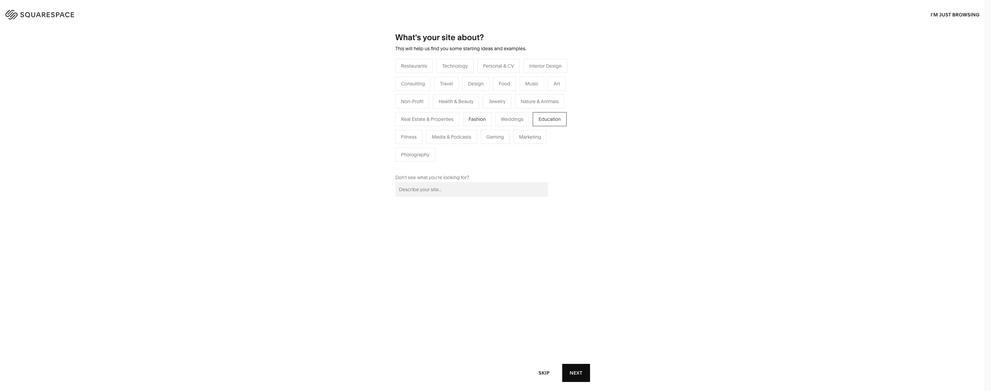 Task type: locate. For each thing, give the bounding box(es) containing it.
Real Estate & Properties radio
[[395, 112, 459, 126]]

1 vertical spatial non-
[[388, 123, 399, 129]]

restaurants
[[401, 63, 427, 69], [427, 103, 453, 109]]

1 horizontal spatial design
[[546, 63, 562, 69]]

1 horizontal spatial restaurants
[[427, 103, 453, 109]]

browsing
[[953, 12, 980, 18]]

personal
[[483, 63, 502, 69]]

0 horizontal spatial fitness
[[401, 134, 417, 140]]

log             in
[[960, 10, 977, 17]]

Photography radio
[[395, 148, 435, 162]]

real estate & properties up events
[[401, 116, 454, 122]]

Technology radio
[[437, 59, 474, 73]]

properties left gaming option on the top of page
[[457, 143, 480, 150]]

looking
[[444, 175, 460, 181]]

real estate & properties down weddings link
[[427, 143, 480, 150]]

& up real estate & properties link
[[447, 134, 450, 140]]

nature & animals down the "home & decor" link
[[498, 103, 536, 109]]

non-
[[401, 99, 412, 105], [388, 123, 399, 129]]

1 vertical spatial design
[[468, 81, 484, 87]]

1 vertical spatial podcasts
[[451, 134, 471, 140]]

fitness
[[498, 113, 514, 119], [401, 134, 417, 140]]

fitness link
[[498, 113, 521, 119]]

and
[[494, 46, 503, 52]]

consulting
[[401, 81, 425, 87]]

estate up profits
[[412, 116, 426, 122]]

animals inside "option"
[[541, 99, 559, 105]]

real up profits
[[401, 116, 411, 122]]

home & decor
[[498, 93, 531, 99]]

travel up travel link
[[440, 81, 453, 87]]

squarespace logo image
[[13, 8, 92, 19]]

media & podcasts down restaurants link
[[427, 113, 467, 119]]

1 horizontal spatial weddings
[[501, 116, 524, 122]]

design right interior
[[546, 63, 562, 69]]

1 horizontal spatial properties
[[457, 143, 480, 150]]

& left cv
[[503, 63, 507, 69]]

non- down consulting "radio"
[[401, 99, 412, 105]]

& inside real estate & properties option
[[427, 116, 430, 122]]

gaming
[[487, 134, 504, 140]]

media up events
[[427, 113, 441, 119]]

1 vertical spatial fitness
[[401, 134, 417, 140]]

nature
[[521, 99, 536, 105], [498, 103, 513, 109]]

home & decor link
[[498, 93, 537, 99]]

personal & cv
[[483, 63, 514, 69]]

real
[[401, 116, 411, 122], [427, 143, 437, 150]]

fitness down profits
[[401, 134, 417, 140]]

0 vertical spatial weddings
[[501, 116, 524, 122]]

1 horizontal spatial animals
[[541, 99, 559, 105]]

restaurants down travel link
[[427, 103, 453, 109]]

restaurants up consulting "radio"
[[401, 63, 427, 69]]

travel up restaurants link
[[427, 93, 440, 99]]

events link
[[427, 123, 449, 129]]

animals
[[541, 99, 559, 105], [518, 103, 536, 109]]

estate
[[412, 116, 426, 122], [438, 143, 452, 150]]

restaurants link
[[427, 103, 460, 109]]

non-profit
[[401, 99, 424, 105]]

weddings down 'events' link
[[427, 133, 450, 139]]

don't see what you're looking for?
[[395, 175, 469, 181]]

travel
[[440, 81, 453, 87], [427, 93, 440, 99]]

don't
[[395, 175, 407, 181]]

podcasts down 'health & beauty'
[[447, 113, 467, 119]]

home
[[498, 93, 512, 99]]

0 vertical spatial design
[[546, 63, 562, 69]]

Music radio
[[520, 77, 544, 91]]

fitness down 'jewelry'
[[498, 113, 514, 119]]

Non-Profit radio
[[395, 95, 429, 109]]

Weddings radio
[[495, 112, 529, 126]]

1 vertical spatial weddings
[[427, 133, 450, 139]]

1 vertical spatial properties
[[457, 143, 480, 150]]

nature & animals down music option
[[521, 99, 559, 105]]

media
[[427, 113, 441, 119], [432, 134, 446, 140]]

podcasts up real estate & properties link
[[451, 134, 471, 140]]

nature & animals link
[[498, 103, 543, 109]]

0 vertical spatial restaurants
[[401, 63, 427, 69]]

examples.
[[504, 46, 527, 52]]

0 horizontal spatial real
[[401, 116, 411, 122]]

media & podcasts inside media & podcasts radio
[[432, 134, 471, 140]]

1 vertical spatial media
[[432, 134, 446, 140]]

1 vertical spatial travel
[[427, 93, 440, 99]]

log
[[960, 10, 971, 17]]

estate down weddings link
[[438, 143, 452, 150]]

in
[[972, 10, 977, 17]]

Marketing radio
[[514, 130, 547, 144]]

1 horizontal spatial fitness
[[498, 113, 514, 119]]

&
[[503, 63, 507, 69], [513, 93, 516, 99], [454, 99, 457, 105], [537, 99, 540, 105], [514, 103, 517, 109], [442, 113, 445, 119], [427, 116, 430, 122], [383, 123, 386, 129], [447, 134, 450, 140], [453, 143, 456, 150]]

0 horizontal spatial properties
[[431, 116, 454, 122]]

0 vertical spatial travel
[[440, 81, 453, 87]]

1 vertical spatial media & podcasts
[[432, 134, 471, 140]]

Travel radio
[[434, 77, 459, 91]]

non- up fitness option
[[388, 123, 399, 129]]

0 vertical spatial real
[[401, 116, 411, 122]]

Design radio
[[462, 77, 490, 91]]

0 vertical spatial real estate & properties
[[401, 116, 454, 122]]

estate inside option
[[412, 116, 426, 122]]

decor
[[517, 93, 531, 99]]

skip button
[[532, 364, 557, 383]]

design inside option
[[468, 81, 484, 87]]

non- inside non-profit radio
[[401, 99, 412, 105]]

education
[[539, 116, 561, 122]]

0 horizontal spatial animals
[[518, 103, 536, 109]]

cv
[[508, 63, 514, 69]]

real estate & properties
[[401, 116, 454, 122], [427, 143, 480, 150]]

you're
[[429, 175, 442, 181]]

1 horizontal spatial estate
[[438, 143, 452, 150]]

animals up education radio
[[541, 99, 559, 105]]

0 vertical spatial fitness
[[498, 113, 514, 119]]

what's your site about? this will help us find you some starting ideas and examples.
[[395, 33, 527, 52]]

media & podcasts up real estate & properties link
[[432, 134, 471, 140]]

weddings link
[[427, 133, 457, 139]]

site
[[442, 33, 456, 42]]

next button
[[562, 365, 590, 383]]

Consulting radio
[[395, 77, 431, 91]]

properties
[[431, 116, 454, 122], [457, 143, 480, 150]]

Health & Beauty radio
[[433, 95, 479, 109]]

& right decor
[[537, 99, 540, 105]]

animals down decor
[[518, 103, 536, 109]]

1 horizontal spatial real
[[427, 143, 437, 150]]

restaurants inside option
[[401, 63, 427, 69]]

us
[[425, 46, 430, 52]]

community & non-profits link
[[357, 123, 419, 129]]

services
[[385, 103, 404, 109]]

Fashion radio
[[463, 112, 492, 126]]

technology
[[442, 63, 468, 69]]

real down weddings link
[[427, 143, 437, 150]]

1 horizontal spatial non-
[[401, 99, 412, 105]]

design
[[546, 63, 562, 69], [468, 81, 484, 87]]

weddings inside weddings option
[[501, 116, 524, 122]]

& down restaurants link
[[442, 113, 445, 119]]

Gaming radio
[[481, 130, 510, 144]]

nature & animals
[[521, 99, 559, 105], [498, 103, 536, 109]]

0 vertical spatial properties
[[431, 116, 454, 122]]

media & podcasts
[[427, 113, 467, 119], [432, 134, 471, 140]]

0 horizontal spatial nature
[[498, 103, 513, 109]]

& up events
[[427, 116, 430, 122]]

& right the health
[[454, 99, 457, 105]]

0 vertical spatial non-
[[401, 99, 412, 105]]

1 horizontal spatial nature
[[521, 99, 536, 105]]

properties up 'events' link
[[431, 116, 454, 122]]

weddings down 'nature & animals' link
[[501, 116, 524, 122]]

0 horizontal spatial design
[[468, 81, 484, 87]]

podcasts
[[447, 113, 467, 119], [451, 134, 471, 140]]

music
[[525, 81, 539, 87]]

0 horizontal spatial restaurants
[[401, 63, 427, 69]]

Fitness radio
[[395, 130, 423, 144]]

0 horizontal spatial estate
[[412, 116, 426, 122]]

profits
[[399, 123, 413, 129]]

& inside nature & animals "option"
[[537, 99, 540, 105]]

0 vertical spatial estate
[[412, 116, 426, 122]]

marketing
[[519, 134, 541, 140]]

weddings
[[501, 116, 524, 122], [427, 133, 450, 139]]

design up beauty
[[468, 81, 484, 87]]

health
[[439, 99, 453, 105]]

media down 'events' link
[[432, 134, 446, 140]]

real estate & properties link
[[427, 143, 487, 150]]



Task type: describe. For each thing, give the bounding box(es) containing it.
community & non-profits
[[357, 123, 413, 129]]

0 vertical spatial media
[[427, 113, 441, 119]]

skip
[[539, 370, 550, 376]]

1 vertical spatial estate
[[438, 143, 452, 150]]

starting
[[463, 46, 480, 52]]

i'm just browsing link
[[931, 5, 980, 24]]

nature inside "option"
[[521, 99, 536, 105]]

ideas
[[481, 46, 493, 52]]

real estate & properties inside real estate & properties option
[[401, 116, 454, 122]]

Art radio
[[548, 77, 566, 91]]

design inside radio
[[546, 63, 562, 69]]

professional services link
[[357, 103, 410, 109]]

for?
[[461, 175, 469, 181]]

events
[[427, 123, 442, 129]]

1 vertical spatial real
[[427, 143, 437, 150]]

0 vertical spatial podcasts
[[447, 113, 467, 119]]

community
[[357, 123, 382, 129]]

0 horizontal spatial weddings
[[427, 133, 450, 139]]

1 vertical spatial real estate & properties
[[427, 143, 480, 150]]

find
[[431, 46, 439, 52]]

fitness inside fitness option
[[401, 134, 417, 140]]

just
[[939, 12, 951, 18]]

health & beauty
[[439, 99, 474, 105]]

Education radio
[[533, 112, 567, 126]]

& right community
[[383, 123, 386, 129]]

professional services
[[357, 103, 404, 109]]

you
[[440, 46, 449, 52]]

squarespace logo link
[[13, 8, 206, 19]]

interior design
[[529, 63, 562, 69]]

about?
[[457, 33, 484, 42]]

what's
[[395, 33, 421, 42]]

0 vertical spatial media & podcasts
[[427, 113, 467, 119]]

interior
[[529, 63, 545, 69]]

professional
[[357, 103, 384, 109]]

i'm just browsing
[[931, 12, 980, 18]]

& inside health & beauty option
[[454, 99, 457, 105]]

dario element
[[406, 229, 579, 392]]

travel link
[[427, 93, 447, 99]]

1 vertical spatial restaurants
[[427, 103, 453, 109]]

Interior Design radio
[[524, 59, 567, 73]]

dario image
[[406, 229, 579, 392]]

Media & Podcasts radio
[[426, 130, 477, 144]]

& inside media & podcasts radio
[[447, 134, 450, 140]]

Food radio
[[493, 77, 516, 91]]

Personal & CV radio
[[477, 59, 520, 73]]

log             in link
[[960, 10, 977, 17]]

fashion
[[469, 116, 486, 122]]

media inside radio
[[432, 134, 446, 140]]

profit
[[412, 99, 424, 105]]

Nature & Animals radio
[[515, 95, 565, 109]]

some
[[450, 46, 462, 52]]

will
[[406, 46, 413, 52]]

what
[[417, 175, 428, 181]]

podcasts inside radio
[[451, 134, 471, 140]]

Don't see what you're looking for? field
[[395, 182, 548, 197]]

nature & animals inside "option"
[[521, 99, 559, 105]]

travel inside option
[[440, 81, 453, 87]]

& down weddings link
[[453, 143, 456, 150]]

Jewelry radio
[[483, 95, 512, 109]]

jewelry
[[489, 99, 506, 105]]

beauty
[[458, 99, 474, 105]]

photography
[[401, 152, 430, 158]]

& right home
[[513, 93, 516, 99]]

your
[[423, 33, 440, 42]]

& down home & decor
[[514, 103, 517, 109]]

this
[[395, 46, 404, 52]]

Restaurants radio
[[395, 59, 433, 73]]

& inside personal & cv radio
[[503, 63, 507, 69]]

i'm
[[931, 12, 938, 18]]

real inside option
[[401, 116, 411, 122]]

next
[[570, 370, 583, 376]]

properties inside option
[[431, 116, 454, 122]]

see
[[408, 175, 416, 181]]

art
[[554, 81, 560, 87]]

food
[[499, 81, 510, 87]]

0 horizontal spatial non-
[[388, 123, 399, 129]]

help
[[414, 46, 424, 52]]

media & podcasts link
[[427, 113, 474, 119]]



Task type: vqa. For each thing, say whether or not it's contained in the screenshot.
the top More
no



